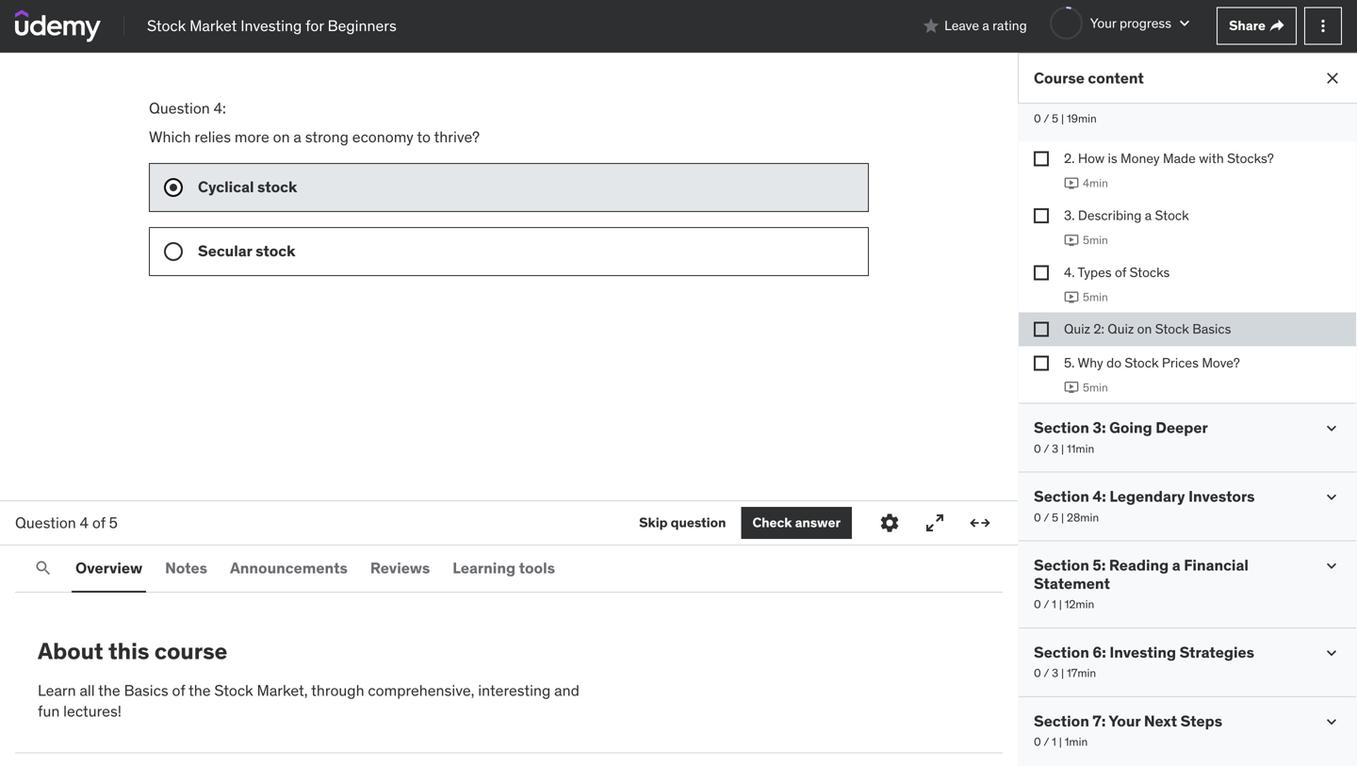 Task type: locate. For each thing, give the bounding box(es) containing it.
0 horizontal spatial question
[[15, 513, 76, 532]]

cyclical stock
[[198, 177, 297, 196]]

| inside section 3: going deeper 0 / 3 | 11min
[[1061, 441, 1064, 456]]

3. describing a stock
[[1064, 207, 1189, 224]]

deeper
[[1156, 418, 1208, 437]]

/ down the statement
[[1044, 597, 1049, 612]]

interesting
[[478, 681, 551, 700]]

2 vertical spatial basics
[[124, 681, 168, 700]]

6 0 from the top
[[1034, 735, 1041, 749]]

question up which
[[149, 98, 210, 118]]

xsmall image
[[1034, 208, 1049, 223]]

section 4: legendary investors button
[[1034, 487, 1255, 506]]

2: inside section 2: stock basics 0 / 5 | 19min
[[1093, 88, 1106, 107]]

| left 19min
[[1061, 111, 1064, 126]]

0 left 28min
[[1034, 510, 1041, 525]]

basics up move?
[[1192, 321, 1231, 338]]

section up 11min
[[1034, 418, 1089, 437]]

3 left 17min
[[1052, 666, 1059, 680]]

3 inside section 3: going deeper 0 / 3 | 11min
[[1052, 441, 1059, 456]]

basics
[[1155, 88, 1202, 107], [1192, 321, 1231, 338], [124, 681, 168, 700]]

section inside section 7: your next steps 0 / 1 | 1min
[[1034, 711, 1089, 731]]

beginners
[[328, 16, 397, 35]]

1 0 from the top
[[1034, 111, 1041, 126]]

section
[[1034, 88, 1089, 107], [1034, 418, 1089, 437], [1034, 487, 1089, 506], [1034, 556, 1089, 575], [1034, 643, 1089, 662], [1034, 711, 1089, 731]]

| inside section 2: stock basics 0 / 5 | 19min
[[1061, 111, 1064, 126]]

the right all
[[98, 681, 120, 700]]

search image
[[34, 559, 53, 578]]

0 inside section 3: going deeper 0 / 3 | 11min
[[1034, 441, 1041, 456]]

1 vertical spatial investing
[[1110, 643, 1176, 662]]

5 left 19min
[[1052, 111, 1059, 126]]

0 vertical spatial 4:
[[214, 98, 226, 118]]

of right 4
[[92, 513, 105, 532]]

fun
[[38, 702, 60, 721]]

0 vertical spatial on
[[273, 127, 290, 146]]

/ inside section 4: legendary investors 0 / 5 | 28min
[[1044, 510, 1049, 525]]

investing right 6:
[[1110, 643, 1176, 662]]

1 3 from the top
[[1052, 441, 1059, 456]]

5min right 'play types of stocks' image
[[1083, 290, 1108, 304]]

4:
[[214, 98, 226, 118], [1093, 487, 1106, 506]]

1 vertical spatial question
[[15, 513, 76, 532]]

2.
[[1064, 150, 1075, 167]]

1 vertical spatial on
[[1137, 321, 1152, 338]]

| left "1min"
[[1059, 735, 1062, 749]]

| inside section 5: reading a financial statement 0 / 1 | 12min
[[1059, 597, 1062, 612]]

1 vertical spatial stock
[[256, 241, 295, 260]]

2 vertical spatial of
[[172, 681, 185, 700]]

why
[[1078, 354, 1103, 371]]

/ left 28min
[[1044, 510, 1049, 525]]

0 vertical spatial of
[[1115, 264, 1126, 281]]

5 for section 2: stock basics
[[1052, 111, 1059, 126]]

the
[[98, 681, 120, 700], [189, 681, 211, 700]]

| for section 3: going deeper
[[1061, 441, 1064, 456]]

/
[[1044, 111, 1049, 126], [1044, 441, 1049, 456], [1044, 510, 1049, 525], [1044, 597, 1049, 612], [1044, 666, 1049, 680], [1044, 735, 1049, 749]]

section inside section 2: stock basics 0 / 5 | 19min
[[1034, 88, 1089, 107]]

2 horizontal spatial of
[[1115, 264, 1126, 281]]

your left progress at top
[[1090, 14, 1116, 31]]

with
[[1199, 150, 1224, 167]]

investing left for
[[241, 16, 302, 35]]

0 vertical spatial stock
[[257, 177, 297, 196]]

1 1 from the top
[[1052, 597, 1056, 612]]

basics down about this course
[[124, 681, 168, 700]]

/ left 11min
[[1044, 441, 1049, 456]]

5 left 28min
[[1052, 510, 1059, 525]]

1
[[1052, 597, 1056, 612], [1052, 735, 1056, 749]]

question
[[149, 98, 210, 118], [15, 513, 76, 532]]

5 for section 4: legendary investors
[[1052, 510, 1059, 525]]

your progress
[[1090, 14, 1172, 31]]

| left 17min
[[1061, 666, 1064, 680]]

0
[[1034, 111, 1041, 126], [1034, 441, 1041, 456], [1034, 510, 1041, 525], [1034, 597, 1041, 612], [1034, 666, 1041, 680], [1034, 735, 1041, 749]]

basics for section 2: stock basics 0 / 5 | 19min
[[1155, 88, 1202, 107]]

investors
[[1189, 487, 1255, 506]]

0 for section 6: investing strategies
[[1034, 666, 1041, 680]]

2 3 from the top
[[1052, 666, 1059, 680]]

4min
[[1083, 176, 1108, 190]]

| inside section 7: your next steps 0 / 1 | 1min
[[1059, 735, 1062, 749]]

small image
[[1175, 14, 1194, 33], [922, 16, 941, 35], [1322, 89, 1341, 108], [1322, 419, 1341, 438], [1322, 557, 1341, 576], [1322, 644, 1341, 662], [1322, 712, 1341, 731]]

0 vertical spatial 5min
[[1083, 233, 1108, 247]]

section inside section 5: reading a financial statement 0 / 1 | 12min
[[1034, 556, 1089, 575]]

0 left 19min
[[1034, 111, 1041, 126]]

question inside "question 4: which relies more on a strong economy to thrive?"
[[149, 98, 210, 118]]

notes button
[[161, 546, 211, 591]]

3 inside section 6: investing strategies 0 / 3 | 17min
[[1052, 666, 1059, 680]]

1 horizontal spatial the
[[189, 681, 211, 700]]

1 vertical spatial 5min
[[1083, 290, 1108, 304]]

19min
[[1067, 111, 1097, 126]]

1 left "1min"
[[1052, 735, 1056, 749]]

section 6: investing strategies button
[[1034, 643, 1255, 662]]

0 horizontal spatial 4:
[[214, 98, 226, 118]]

small image for section 7: your next steps
[[1322, 712, 1341, 731]]

2: for quiz
[[1094, 321, 1105, 338]]

a
[[982, 17, 989, 34], [294, 127, 301, 146], [1145, 207, 1152, 224], [1172, 556, 1181, 575]]

rating
[[993, 17, 1027, 34]]

2 vertical spatial 5min
[[1083, 380, 1108, 395]]

2: up why
[[1094, 321, 1105, 338]]

0 left 11min
[[1034, 441, 1041, 456]]

overview button
[[72, 546, 146, 591]]

1 section from the top
[[1034, 88, 1089, 107]]

2 section from the top
[[1034, 418, 1089, 437]]

1 / from the top
[[1044, 111, 1049, 126]]

0 vertical spatial investing
[[241, 16, 302, 35]]

/ for section 3: going deeper
[[1044, 441, 1049, 456]]

5min right play describing a stock 'icon'
[[1083, 233, 1108, 247]]

section left 5:
[[1034, 556, 1089, 575]]

basics up made
[[1155, 88, 1202, 107]]

6 / from the top
[[1044, 735, 1049, 749]]

1 left 12min
[[1052, 597, 1056, 612]]

1 vertical spatial your
[[1109, 711, 1141, 731]]

1 vertical spatial 1
[[1052, 735, 1056, 749]]

section down course at top right
[[1034, 88, 1089, 107]]

content
[[1088, 68, 1144, 88]]

1 vertical spatial of
[[92, 513, 105, 532]]

stock inside stock market investing for beginners link
[[147, 16, 186, 35]]

3 section from the top
[[1034, 487, 1089, 506]]

which relies more on a strong economy to thrive? group
[[149, 163, 869, 276]]

0 left "1min"
[[1034, 735, 1041, 749]]

quiz up do
[[1108, 321, 1134, 338]]

3 / from the top
[[1044, 510, 1049, 525]]

| inside section 6: investing strategies 0 / 3 | 17min
[[1061, 666, 1064, 680]]

1 5min from the top
[[1083, 233, 1108, 247]]

section for section 2: stock basics
[[1034, 88, 1089, 107]]

0 inside section 5: reading a financial statement 0 / 1 | 12min
[[1034, 597, 1041, 612]]

/ inside section 6: investing strategies 0 / 3 | 17min
[[1044, 666, 1049, 680]]

overview
[[75, 558, 142, 578]]

question left 4
[[15, 513, 76, 532]]

0 left 17min
[[1034, 666, 1041, 680]]

section for section 5: reading a financial statement
[[1034, 556, 1089, 575]]

4 section from the top
[[1034, 556, 1089, 575]]

your inside your progress dropdown button
[[1090, 14, 1116, 31]]

/ left 19min
[[1044, 111, 1049, 126]]

4: up relies
[[214, 98, 226, 118]]

0 vertical spatial your
[[1090, 14, 1116, 31]]

strong
[[305, 127, 349, 146]]

0 inside section 6: investing strategies 0 / 3 | 17min
[[1034, 666, 1041, 680]]

a left rating
[[982, 17, 989, 34]]

2: down course content
[[1093, 88, 1106, 107]]

section for section 4: legendary investors
[[1034, 487, 1089, 506]]

stock right secular
[[256, 241, 295, 260]]

3 left 11min
[[1052, 441, 1059, 456]]

of
[[1115, 264, 1126, 281], [92, 513, 105, 532], [172, 681, 185, 700]]

notes
[[165, 558, 207, 578]]

play describing a stock image
[[1064, 233, 1079, 248]]

1 horizontal spatial 4:
[[1093, 487, 1106, 506]]

/ for section 2: stock basics
[[1044, 111, 1049, 126]]

0 for section 4: legendary investors
[[1034, 510, 1041, 525]]

section inside section 4: legendary investors 0 / 5 | 28min
[[1034, 487, 1089, 506]]

0 inside section 2: stock basics 0 / 5 | 19min
[[1034, 111, 1041, 126]]

/ inside section 2: stock basics 0 / 5 | 19min
[[1044, 111, 1049, 126]]

| for section 4: legendary investors
[[1061, 510, 1064, 525]]

2 0 from the top
[[1034, 441, 1041, 456]]

5 / from the top
[[1044, 666, 1049, 680]]

on right more
[[273, 127, 290, 146]]

| for section 6: investing strategies
[[1061, 666, 1064, 680]]

cyclical
[[198, 177, 254, 196]]

about
[[38, 637, 103, 665]]

your
[[1090, 14, 1116, 31], [1109, 711, 1141, 731]]

0 horizontal spatial investing
[[241, 16, 302, 35]]

stock
[[147, 16, 186, 35], [1109, 88, 1151, 107], [1155, 207, 1189, 224], [1155, 321, 1189, 338], [1125, 354, 1159, 371], [214, 681, 253, 700]]

section inside section 3: going deeper 0 / 3 | 11min
[[1034, 418, 1089, 437]]

the down 'course' at left bottom
[[189, 681, 211, 700]]

1 vertical spatial 3
[[1052, 666, 1059, 680]]

stock inside the learn all the basics of the stock market, through comprehensive, interesting and fun lectures!
[[214, 681, 253, 700]]

0 vertical spatial 2:
[[1093, 88, 1106, 107]]

0 vertical spatial 3
[[1052, 441, 1059, 456]]

types
[[1078, 264, 1112, 281]]

basics for learn all the basics of the stock market, through comprehensive, interesting and fun lectures!
[[124, 681, 168, 700]]

3 for section 3: going deeper
[[1052, 441, 1059, 456]]

1 vertical spatial 4:
[[1093, 487, 1106, 506]]

/ inside section 5: reading a financial statement 0 / 1 | 12min
[[1044, 597, 1049, 612]]

/ inside section 3: going deeper 0 / 3 | 11min
[[1044, 441, 1049, 456]]

1 horizontal spatial question
[[149, 98, 210, 118]]

stock left the market,
[[214, 681, 253, 700]]

5 inside section 4: legendary investors 0 / 5 | 28min
[[1052, 510, 1059, 525]]

5 section from the top
[[1034, 643, 1089, 662]]

stock market investing for beginners
[[147, 16, 397, 35]]

2 / from the top
[[1044, 441, 1049, 456]]

3.
[[1064, 207, 1075, 224]]

5
[[1052, 111, 1059, 126], [1052, 510, 1059, 525], [109, 513, 118, 532]]

5min right play why do stock prices move? icon
[[1083, 380, 1108, 395]]

small image inside leave a rating button
[[922, 16, 941, 35]]

quiz 2: quiz on stock basics
[[1064, 321, 1231, 338]]

reviews
[[370, 558, 430, 578]]

1 horizontal spatial quiz
[[1108, 321, 1134, 338]]

3 5min from the top
[[1083, 380, 1108, 395]]

2. how is money made with stocks?
[[1064, 150, 1274, 167]]

a left strong
[[294, 127, 301, 146]]

question 4 of 5
[[15, 513, 118, 532]]

stock up prices
[[1155, 321, 1189, 338]]

4 0 from the top
[[1034, 597, 1041, 612]]

small image for section 2: stock basics
[[1322, 89, 1341, 108]]

| for section 2: stock basics
[[1061, 111, 1064, 126]]

financial
[[1184, 556, 1249, 575]]

of down 'course' at left bottom
[[172, 681, 185, 700]]

/ left 17min
[[1044, 666, 1049, 680]]

| left 11min
[[1061, 441, 1064, 456]]

0 vertical spatial 1
[[1052, 597, 1056, 612]]

2 5min from the top
[[1083, 290, 1108, 304]]

0 horizontal spatial quiz
[[1064, 321, 1090, 338]]

12min
[[1065, 597, 1094, 612]]

5.
[[1064, 354, 1075, 371]]

1 quiz from the left
[[1064, 321, 1090, 338]]

0 horizontal spatial of
[[92, 513, 105, 532]]

how
[[1078, 150, 1105, 167]]

section up 28min
[[1034, 487, 1089, 506]]

question for question 4: which relies more on a strong economy to thrive?
[[149, 98, 210, 118]]

stock inside section 2: stock basics 0 / 5 | 19min
[[1109, 88, 1151, 107]]

section up 17min
[[1034, 643, 1089, 662]]

0 inside section 4: legendary investors 0 / 5 | 28min
[[1034, 510, 1041, 525]]

strategies
[[1180, 643, 1255, 662]]

section 5: reading a financial statement button
[[1034, 556, 1307, 593]]

2 1 from the top
[[1052, 735, 1056, 749]]

investing inside section 6: investing strategies 0 / 3 | 17min
[[1110, 643, 1176, 662]]

stock left market
[[147, 16, 186, 35]]

4: inside "question 4: which relies more on a strong economy to thrive?"
[[214, 98, 226, 118]]

of inside sidebar element
[[1115, 264, 1126, 281]]

| left 12min
[[1059, 597, 1062, 612]]

5min for describing
[[1083, 233, 1108, 247]]

a right "reading"
[[1172, 556, 1181, 575]]

0 horizontal spatial on
[[273, 127, 290, 146]]

of for 4
[[92, 513, 105, 532]]

of right types
[[1115, 264, 1126, 281]]

| left 28min
[[1061, 510, 1064, 525]]

on inside "question 4: which relies more on a strong economy to thrive?"
[[273, 127, 290, 146]]

stock down content
[[1109, 88, 1151, 107]]

1 horizontal spatial of
[[172, 681, 185, 700]]

4: for question
[[214, 98, 226, 118]]

secular stock
[[198, 241, 295, 260]]

| inside section 4: legendary investors 0 / 5 | 28min
[[1061, 510, 1064, 525]]

announcements button
[[226, 546, 351, 591]]

1 horizontal spatial investing
[[1110, 643, 1176, 662]]

6 section from the top
[[1034, 711, 1089, 731]]

play how is money made with stocks? image
[[1064, 176, 1079, 191]]

section inside section 6: investing strategies 0 / 3 | 17min
[[1034, 643, 1089, 662]]

this
[[108, 637, 149, 665]]

leave a rating
[[945, 17, 1027, 34]]

0 vertical spatial basics
[[1155, 88, 1202, 107]]

section up "1min"
[[1034, 711, 1089, 731]]

3 0 from the top
[[1034, 510, 1041, 525]]

market,
[[257, 681, 308, 700]]

/ for section 6: investing strategies
[[1044, 666, 1049, 680]]

1 vertical spatial 2:
[[1094, 321, 1105, 338]]

more
[[235, 127, 269, 146]]

1 horizontal spatial on
[[1137, 321, 1152, 338]]

reading
[[1109, 556, 1169, 575]]

section 2: stock basics button
[[1034, 88, 1202, 107]]

4: inside section 4: legendary investors 0 / 5 | 28min
[[1093, 487, 1106, 506]]

0 horizontal spatial the
[[98, 681, 120, 700]]

/ left "1min"
[[1044, 735, 1049, 749]]

your right 7:
[[1109, 711, 1141, 731]]

5 0 from the top
[[1034, 666, 1041, 680]]

on up 5. why do stock prices move?
[[1137, 321, 1152, 338]]

0 vertical spatial question
[[149, 98, 210, 118]]

xsmall image
[[1270, 18, 1285, 33], [1034, 151, 1049, 166], [1034, 265, 1049, 280], [1034, 322, 1049, 337], [1034, 356, 1049, 371]]

11min
[[1067, 441, 1094, 456]]

basics inside the learn all the basics of the stock market, through comprehensive, interesting and fun lectures!
[[124, 681, 168, 700]]

5 inside section 2: stock basics 0 / 5 | 19min
[[1052, 111, 1059, 126]]

a right describing
[[1145, 207, 1152, 224]]

basics inside section 2: stock basics 0 / 5 | 19min
[[1155, 88, 1202, 107]]

play types of stocks image
[[1064, 290, 1079, 305]]

small image for section 5: reading a financial statement
[[1322, 557, 1341, 576]]

stock market investing for beginners link
[[147, 15, 397, 36]]

quiz down 'play types of stocks' image
[[1064, 321, 1090, 338]]

stock
[[257, 177, 297, 196], [256, 241, 295, 260]]

4: up 28min
[[1093, 487, 1106, 506]]

stock right cyclical
[[257, 177, 297, 196]]

actions image
[[1314, 16, 1333, 35]]

going
[[1109, 418, 1152, 437]]

1 inside section 5: reading a financial statement 0 / 1 | 12min
[[1052, 597, 1056, 612]]

4 / from the top
[[1044, 597, 1049, 612]]

0 down the statement
[[1034, 597, 1041, 612]]



Task type: vqa. For each thing, say whether or not it's contained in the screenshot.


Task type: describe. For each thing, give the bounding box(es) containing it.
section for section 6: investing strategies
[[1034, 643, 1089, 662]]

2 quiz from the left
[[1108, 321, 1134, 338]]

1 the from the left
[[98, 681, 120, 700]]

learning tools button
[[449, 546, 559, 591]]

sidebar element
[[1018, 5, 1357, 766]]

made
[[1163, 150, 1196, 167]]

learn all the basics of the stock market, through comprehensive, interesting and fun lectures!
[[38, 681, 580, 721]]

xsmall image for 5. why do stock prices move?
[[1034, 356, 1049, 371]]

on inside sidebar element
[[1137, 321, 1152, 338]]

investing for for
[[241, 16, 302, 35]]

4.
[[1064, 264, 1075, 281]]

play why do stock prices move? image
[[1064, 380, 1079, 395]]

xsmall image for 4. types of stocks
[[1034, 265, 1049, 280]]

skip question
[[639, 514, 726, 531]]

answer
[[795, 514, 841, 531]]

stocks
[[1130, 264, 1170, 281]]

to
[[417, 127, 431, 146]]

announcements
[[230, 558, 348, 578]]

which
[[149, 127, 191, 146]]

check answer button
[[741, 507, 852, 539]]

2 the from the left
[[189, 681, 211, 700]]

learning tools
[[453, 558, 555, 578]]

and
[[554, 681, 580, 700]]

a inside "question 4: which relies more on a strong economy to thrive?"
[[294, 127, 301, 146]]

prices
[[1162, 354, 1199, 371]]

7:
[[1093, 711, 1106, 731]]

investing for strategies
[[1110, 643, 1176, 662]]

move?
[[1202, 354, 1240, 371]]

about this course
[[38, 637, 228, 665]]

course content
[[1034, 68, 1144, 88]]

6:
[[1093, 643, 1106, 662]]

describing
[[1078, 207, 1142, 224]]

/ for section 4: legendary investors
[[1044, 510, 1049, 525]]

fullscreen image
[[924, 512, 946, 534]]

course
[[1034, 68, 1085, 88]]

section 3: going deeper 0 / 3 | 11min
[[1034, 418, 1208, 456]]

section 5: reading a financial statement 0 / 1 | 12min
[[1034, 556, 1249, 612]]

small image for section 6: investing strategies
[[1322, 644, 1341, 662]]

17min
[[1067, 666, 1096, 680]]

5:
[[1093, 556, 1106, 575]]

reviews button
[[367, 546, 434, 591]]

of for types
[[1115, 264, 1126, 281]]

question
[[671, 514, 726, 531]]

statement
[[1034, 574, 1110, 593]]

4
[[80, 513, 89, 532]]

relies
[[195, 127, 231, 146]]

secular
[[198, 241, 252, 260]]

section 7: your next steps button
[[1034, 711, 1223, 731]]

xsmall image inside share button
[[1270, 18, 1285, 33]]

learn
[[38, 681, 76, 700]]

/ inside section 7: your next steps 0 / 1 | 1min
[[1044, 735, 1049, 749]]

0 inside section 7: your next steps 0 / 1 | 1min
[[1034, 735, 1041, 749]]

small image inside your progress dropdown button
[[1175, 14, 1194, 33]]

section 6: investing strategies 0 / 3 | 17min
[[1034, 643, 1255, 680]]

section for section 3: going deeper
[[1034, 418, 1089, 437]]

0 for section 2: stock basics
[[1034, 111, 1041, 126]]

tools
[[519, 558, 555, 578]]

section 4: legendary investors 0 / 5 | 28min
[[1034, 487, 1255, 525]]

4: for section
[[1093, 487, 1106, 506]]

share
[[1229, 17, 1266, 34]]

section 7: your next steps 0 / 1 | 1min
[[1034, 711, 1223, 749]]

5 right 4
[[109, 513, 118, 532]]

28min
[[1067, 510, 1099, 525]]

5min for types
[[1083, 290, 1108, 304]]

question for question 4 of 5
[[15, 513, 76, 532]]

3 for section 6: investing strategies
[[1052, 666, 1059, 680]]

thrive?
[[434, 127, 480, 146]]

learning
[[453, 558, 516, 578]]

stock right do
[[1125, 354, 1159, 371]]

2: for section
[[1093, 88, 1106, 107]]

4. types of stocks
[[1064, 264, 1170, 281]]

1min
[[1065, 735, 1088, 749]]

of inside the learn all the basics of the stock market, through comprehensive, interesting and fun lectures!
[[172, 681, 185, 700]]

market
[[190, 16, 237, 35]]

5min for why
[[1083, 380, 1108, 395]]

1 vertical spatial basics
[[1192, 321, 1231, 338]]

a inside section 5: reading a financial statement 0 / 1 | 12min
[[1172, 556, 1181, 575]]

0 for section 3: going deeper
[[1034, 441, 1041, 456]]

small image
[[1322, 488, 1341, 507]]

course
[[154, 637, 228, 665]]

skip question button
[[639, 507, 726, 539]]

lectures!
[[63, 702, 122, 721]]

a inside leave a rating button
[[982, 17, 989, 34]]

section 2: stock basics 0 / 5 | 19min
[[1034, 88, 1202, 126]]

next
[[1144, 711, 1177, 731]]

stock for secular stock
[[256, 241, 295, 260]]

stock down 2. how is money made with stocks? on the top right of page
[[1155, 207, 1189, 224]]

small image for section 3: going deeper
[[1322, 419, 1341, 438]]

question 4: which relies more on a strong economy to thrive?
[[149, 98, 480, 146]]

xsmall image for 2. how is money made with stocks?
[[1034, 151, 1049, 166]]

udemy image
[[15, 10, 101, 42]]

close course content sidebar image
[[1323, 69, 1342, 88]]

settings image
[[878, 512, 901, 534]]

steps
[[1181, 711, 1223, 731]]

5. why do stock prices move?
[[1064, 354, 1240, 371]]

for
[[306, 16, 324, 35]]

do
[[1107, 354, 1122, 371]]

1 inside section 7: your next steps 0 / 1 | 1min
[[1052, 735, 1056, 749]]

expanded view image
[[969, 512, 992, 534]]

section 3: going deeper button
[[1034, 418, 1208, 437]]

comprehensive,
[[368, 681, 474, 700]]

through
[[311, 681, 364, 700]]

section for section 7: your next steps
[[1034, 711, 1089, 731]]

legendary
[[1110, 487, 1185, 506]]

your inside section 7: your next steps 0 / 1 | 1min
[[1109, 711, 1141, 731]]

share button
[[1217, 7, 1297, 45]]

skip
[[639, 514, 668, 531]]

is
[[1108, 150, 1117, 167]]

stock for cyclical stock
[[257, 177, 297, 196]]

leave
[[945, 17, 979, 34]]

money
[[1121, 150, 1160, 167]]

check answer
[[753, 514, 841, 531]]

check
[[753, 514, 792, 531]]



